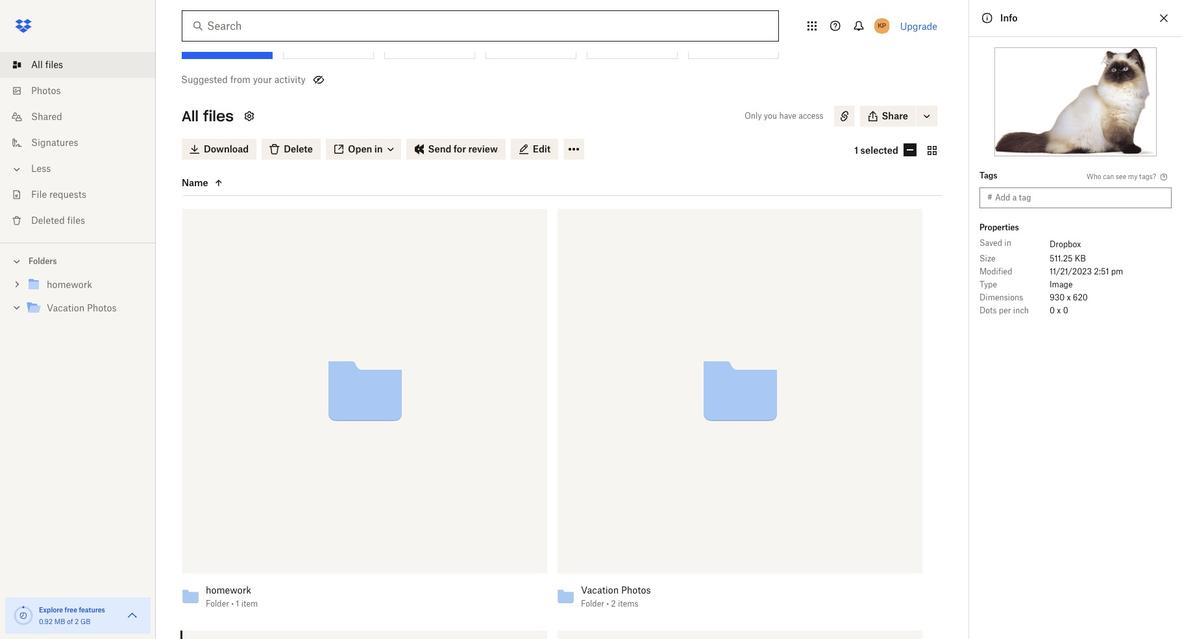 Task type: describe. For each thing, give the bounding box(es) containing it.
upgrade
[[901, 20, 938, 31]]

only you have access
[[745, 111, 824, 121]]

upgrade link
[[901, 20, 938, 31]]

edit button
[[511, 139, 559, 160]]

homework button
[[206, 585, 519, 597]]

vacation photos link
[[26, 300, 145, 318]]

info
[[1001, 12, 1018, 23]]

files for deleted files link
[[67, 215, 85, 226]]

vacation photos
[[47, 303, 117, 314]]

vacation for vacation photos folder • 2 items
[[581, 585, 619, 596]]

file, himalayan-chocolate-point.png row
[[182, 631, 547, 640]]

dropbox image
[[10, 13, 36, 39]]

2 inside vacation photos folder • 2 items
[[611, 599, 616, 609]]

file, himalayan-chocolate-point.webp row
[[558, 631, 923, 640]]

share button
[[860, 106, 916, 127]]

vacation photos folder • 2 items
[[581, 585, 651, 609]]

shared link
[[10, 104, 156, 130]]

delete button
[[262, 139, 321, 160]]

kp
[[878, 21, 887, 30]]

file
[[31, 189, 47, 200]]

gb
[[81, 618, 91, 626]]

tags?
[[1140, 173, 1157, 180]]

group containing homework
[[0, 271, 156, 330]]

shared
[[31, 111, 62, 122]]

511.25 kb
[[1050, 254, 1087, 264]]

my
[[1129, 173, 1138, 180]]

open in
[[348, 144, 383, 155]]

pm
[[1112, 267, 1124, 277]]

• inside vacation photos folder • 2 items
[[607, 599, 609, 609]]

items
[[618, 599, 639, 609]]

0 x 0
[[1050, 306, 1069, 316]]

2:51
[[1095, 267, 1110, 277]]

you
[[764, 111, 777, 121]]

download
[[204, 144, 249, 155]]

selected
[[861, 145, 899, 156]]

dots
[[980, 306, 997, 316]]

vacation photos button
[[581, 585, 894, 597]]

less
[[31, 163, 51, 174]]

signatures link
[[10, 130, 156, 156]]

access
[[799, 111, 824, 121]]

see
[[1116, 173, 1127, 180]]

only
[[745, 111, 762, 121]]

930
[[1050, 293, 1065, 303]]

list containing all files
[[0, 44, 156, 243]]

homework folder • 1 item
[[206, 585, 258, 609]]

Add a tag text field
[[996, 191, 1164, 205]]

in for open in
[[375, 144, 383, 155]]

/himalayan chocolate point.png image
[[995, 47, 1158, 157]]

2 inside the explore free features 0.92 mb of 2 gb
[[75, 618, 79, 626]]

who
[[1087, 173, 1102, 180]]

of
[[67, 618, 73, 626]]

deleted files link
[[10, 208, 156, 234]]

modified
[[980, 267, 1013, 277]]

tags
[[980, 171, 998, 181]]

delete
[[284, 144, 313, 155]]

name button
[[182, 175, 291, 191]]

file requests link
[[10, 182, 156, 208]]

suggested
[[181, 74, 228, 85]]

930 x 620
[[1050, 293, 1088, 303]]

saved in
[[980, 238, 1012, 248]]

less image
[[10, 163, 23, 176]]

folder, vacation photos row
[[553, 209, 923, 618]]

folders
[[29, 257, 57, 266]]

kb
[[1075, 254, 1087, 264]]

send for review button
[[406, 139, 506, 160]]

2 0 from the left
[[1064, 306, 1069, 316]]

dropbox
[[1050, 240, 1082, 249]]

Search in folder "Dropbox" text field
[[207, 18, 752, 34]]

all files inside 'link'
[[31, 59, 63, 70]]

from
[[230, 74, 251, 85]]

activity
[[275, 74, 306, 85]]

1 horizontal spatial all
[[182, 107, 199, 125]]

#
[[988, 193, 993, 203]]



Task type: locate. For each thing, give the bounding box(es) containing it.
vacation inside vacation photos folder • 2 items
[[581, 585, 619, 596]]

folder left item
[[206, 599, 229, 609]]

features
[[79, 607, 105, 614]]

0 horizontal spatial x
[[1058, 306, 1061, 316]]

0 horizontal spatial all
[[31, 59, 43, 70]]

in right open
[[375, 144, 383, 155]]

file requests
[[31, 189, 86, 200]]

x for 0
[[1058, 306, 1061, 316]]

2 horizontal spatial files
[[203, 107, 234, 125]]

inch
[[1014, 306, 1029, 316]]

620
[[1073, 293, 1088, 303]]

homework for homework
[[47, 279, 92, 290]]

quota usage element
[[13, 606, 34, 627]]

0.92
[[39, 618, 53, 626]]

0 horizontal spatial all files
[[31, 59, 63, 70]]

1 horizontal spatial homework
[[206, 585, 251, 596]]

homework inside homework folder • 1 item
[[206, 585, 251, 596]]

free
[[65, 607, 77, 614]]

0 horizontal spatial 1
[[236, 599, 239, 609]]

1 folder from the left
[[206, 599, 229, 609]]

homework up item
[[206, 585, 251, 596]]

all files up photos link
[[31, 59, 63, 70]]

folder settings image
[[242, 108, 257, 124]]

signatures
[[31, 137, 78, 148]]

homework
[[47, 279, 92, 290], [206, 585, 251, 596]]

2 vertical spatial photos
[[622, 585, 651, 596]]

1 horizontal spatial all files
[[182, 107, 234, 125]]

who can see my tags?
[[1087, 173, 1157, 180]]

1 horizontal spatial files
[[67, 215, 85, 226]]

0 horizontal spatial folder
[[206, 599, 229, 609]]

files up photos link
[[45, 59, 63, 70]]

have
[[780, 111, 797, 121]]

0 horizontal spatial in
[[375, 144, 383, 155]]

size
[[980, 254, 996, 264]]

0 horizontal spatial •
[[231, 599, 234, 609]]

x for 930
[[1067, 293, 1071, 303]]

1 • from the left
[[231, 599, 234, 609]]

explore free features 0.92 mb of 2 gb
[[39, 607, 105, 626]]

1 vertical spatial files
[[203, 107, 234, 125]]

1 vertical spatial x
[[1058, 306, 1061, 316]]

photos for vacation photos folder • 2 items
[[622, 585, 651, 596]]

11/21/2023
[[1050, 267, 1092, 277]]

deleted
[[31, 215, 65, 226]]

vacation inside vacation photos link
[[47, 303, 85, 314]]

1 horizontal spatial x
[[1067, 293, 1071, 303]]

11/21/2023 2:51 pm
[[1050, 267, 1124, 277]]

files for "all files" 'link'
[[45, 59, 63, 70]]

all inside 'link'
[[31, 59, 43, 70]]

share
[[882, 110, 909, 121]]

review
[[469, 144, 498, 155]]

homework link
[[26, 277, 145, 294]]

0 down 930 x 620
[[1064, 306, 1069, 316]]

0
[[1050, 306, 1055, 316], [1064, 306, 1069, 316]]

1 horizontal spatial •
[[607, 599, 609, 609]]

send for review
[[428, 144, 498, 155]]

edit
[[533, 144, 551, 155]]

0 horizontal spatial homework
[[47, 279, 92, 290]]

2 vertical spatial files
[[67, 215, 85, 226]]

x down the '930'
[[1058, 306, 1061, 316]]

0 vertical spatial homework
[[47, 279, 92, 290]]

for
[[454, 144, 466, 155]]

type
[[980, 280, 998, 290]]

properties
[[980, 223, 1020, 233]]

files inside 'link'
[[45, 59, 63, 70]]

all files
[[31, 59, 63, 70], [182, 107, 234, 125]]

1 horizontal spatial 1
[[855, 145, 859, 156]]

x left 620
[[1067, 293, 1071, 303]]

1 horizontal spatial 0
[[1064, 306, 1069, 316]]

0 vertical spatial 2
[[611, 599, 616, 609]]

1 vertical spatial all
[[182, 107, 199, 125]]

0 horizontal spatial 0
[[1050, 306, 1055, 316]]

all down dropbox image
[[31, 59, 43, 70]]

all files up download button
[[182, 107, 234, 125]]

1 horizontal spatial in
[[1005, 238, 1012, 248]]

0 vertical spatial photos
[[31, 85, 61, 96]]

photos link
[[10, 78, 156, 104]]

2 left items at the bottom right
[[611, 599, 616, 609]]

requests
[[49, 189, 86, 200]]

close right sidebar image
[[1157, 10, 1172, 26]]

•
[[231, 599, 234, 609], [607, 599, 609, 609]]

2
[[611, 599, 616, 609], [75, 618, 79, 626]]

deleted files
[[31, 215, 85, 226]]

1 vertical spatial vacation
[[581, 585, 619, 596]]

photos down homework link
[[87, 303, 117, 314]]

1 vertical spatial 1
[[236, 599, 239, 609]]

0 vertical spatial all files
[[31, 59, 63, 70]]

photos for vacation photos
[[87, 303, 117, 314]]

all down suggested
[[182, 107, 199, 125]]

vacation up items at the bottom right
[[581, 585, 619, 596]]

homework for homework folder • 1 item
[[206, 585, 251, 596]]

suggested from your activity
[[181, 74, 306, 85]]

folder, homework row
[[177, 209, 547, 618]]

511.25
[[1050, 254, 1073, 264]]

files down file requests link
[[67, 215, 85, 226]]

in inside popup button
[[375, 144, 383, 155]]

open in button
[[326, 139, 401, 160]]

2 • from the left
[[607, 599, 609, 609]]

1 vertical spatial photos
[[87, 303, 117, 314]]

0 vertical spatial 1
[[855, 145, 859, 156]]

your
[[253, 74, 272, 85]]

photos up items at the bottom right
[[622, 585, 651, 596]]

0 vertical spatial x
[[1067, 293, 1071, 303]]

homework inside group
[[47, 279, 92, 290]]

1
[[855, 145, 859, 156], [236, 599, 239, 609]]

• inside homework folder • 1 item
[[231, 599, 234, 609]]

1 horizontal spatial folder
[[581, 599, 605, 609]]

open
[[348, 144, 372, 155]]

per
[[999, 306, 1012, 316]]

folder inside vacation photos folder • 2 items
[[581, 599, 605, 609]]

folders button
[[0, 251, 156, 271]]

mb
[[54, 618, 65, 626]]

0 vertical spatial all
[[31, 59, 43, 70]]

photos up shared
[[31, 85, 61, 96]]

0 horizontal spatial photos
[[31, 85, 61, 96]]

can
[[1104, 173, 1115, 180]]

all
[[31, 59, 43, 70], [182, 107, 199, 125]]

2 right of
[[75, 618, 79, 626]]

dots per inch
[[980, 306, 1029, 316]]

homework down folders button
[[47, 279, 92, 290]]

group
[[0, 271, 156, 330]]

1 horizontal spatial photos
[[87, 303, 117, 314]]

0 horizontal spatial files
[[45, 59, 63, 70]]

name
[[182, 177, 208, 188]]

kp button
[[872, 16, 893, 36]]

1 0 from the left
[[1050, 306, 1055, 316]]

1 horizontal spatial vacation
[[581, 585, 619, 596]]

list
[[0, 44, 156, 243]]

in
[[375, 144, 383, 155], [1005, 238, 1012, 248]]

2 folder from the left
[[581, 599, 605, 609]]

1 inside homework folder • 1 item
[[236, 599, 239, 609]]

folder
[[206, 599, 229, 609], [581, 599, 605, 609]]

1 vertical spatial 2
[[75, 618, 79, 626]]

send
[[428, 144, 452, 155]]

1 selected
[[855, 145, 899, 156]]

0 horizontal spatial vacation
[[47, 303, 85, 314]]

create image
[[182, 10, 273, 59]]

item
[[241, 599, 258, 609]]

0 vertical spatial vacation
[[47, 303, 85, 314]]

dimensions
[[980, 293, 1024, 303]]

• left item
[[231, 599, 234, 609]]

0 down the '930'
[[1050, 306, 1055, 316]]

photos inside vacation photos folder • 2 items
[[622, 585, 651, 596]]

create folder image
[[385, 10, 475, 58]]

folder left items at the bottom right
[[581, 599, 605, 609]]

1 left item
[[236, 599, 239, 609]]

vacation down homework link
[[47, 303, 85, 314]]

0 vertical spatial files
[[45, 59, 63, 70]]

vacation
[[47, 303, 85, 314], [581, 585, 619, 596]]

0 horizontal spatial 2
[[75, 618, 79, 626]]

all files link
[[10, 52, 156, 78]]

1 horizontal spatial 2
[[611, 599, 616, 609]]

files left folder settings "icon"
[[203, 107, 234, 125]]

1 vertical spatial in
[[1005, 238, 1012, 248]]

in right saved
[[1005, 238, 1012, 248]]

2 horizontal spatial photos
[[622, 585, 651, 596]]

in for saved in
[[1005, 238, 1012, 248]]

saved
[[980, 238, 1003, 248]]

folder inside homework folder • 1 item
[[206, 599, 229, 609]]

all files list item
[[0, 52, 156, 78]]

explore
[[39, 607, 63, 614]]

who can see my tags? image
[[1159, 172, 1170, 182]]

x
[[1067, 293, 1071, 303], [1058, 306, 1061, 316]]

1 vertical spatial all files
[[182, 107, 234, 125]]

1 vertical spatial homework
[[206, 585, 251, 596]]

download button
[[182, 139, 257, 160]]

image
[[1050, 280, 1073, 290]]

0 vertical spatial in
[[375, 144, 383, 155]]

files
[[45, 59, 63, 70], [203, 107, 234, 125], [67, 215, 85, 226]]

• left items at the bottom right
[[607, 599, 609, 609]]

vacation for vacation photos
[[47, 303, 85, 314]]

1 left selected
[[855, 145, 859, 156]]

upload image
[[284, 10, 373, 58]]



Task type: vqa. For each thing, say whether or not it's contained in the screenshot.
"•" inside the the vacation photos folder • 2 items
yes



